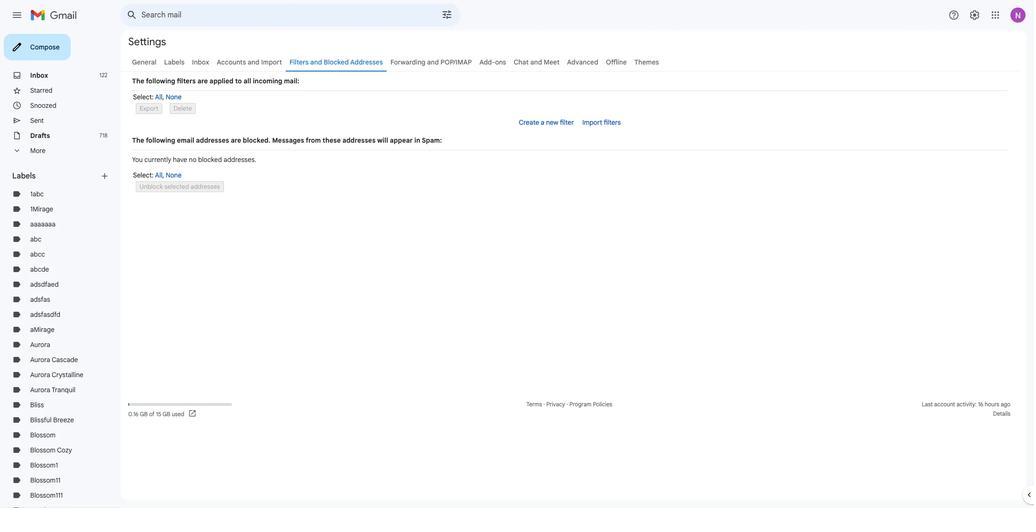 Task type: locate. For each thing, give the bounding box(es) containing it.
select: up unblock
[[133, 171, 154, 180]]

blossom11 link
[[30, 477, 60, 485]]

starred
[[30, 86, 52, 95]]

sent
[[30, 116, 44, 125]]

blossom1 link
[[30, 462, 58, 470]]

hours
[[985, 401, 999, 408]]

blossom for the blossom link at left bottom
[[30, 431, 56, 440]]

footer containing terms
[[121, 400, 1019, 419]]

breeze
[[53, 416, 74, 425]]

inbox
[[192, 58, 209, 66], [30, 71, 48, 80]]

2 , from the top
[[162, 171, 164, 180]]

gb right 15
[[163, 411, 170, 418]]

all link up unblock
[[155, 171, 162, 180]]

0 horizontal spatial ·
[[543, 401, 545, 408]]

4 aurora from the top
[[30, 386, 50, 395]]

following up select: all , none
[[146, 77, 175, 85]]

blissful breeze
[[30, 416, 74, 425]]

1 horizontal spatial inbox link
[[192, 58, 209, 66]]

select: up the export button
[[133, 93, 154, 101]]

ons
[[495, 58, 506, 66]]

activity:
[[957, 401, 977, 408]]

delete button
[[170, 103, 196, 114]]

import filters
[[582, 118, 621, 127]]

bliss
[[30, 401, 44, 410]]

0 vertical spatial the
[[132, 77, 144, 85]]

1 vertical spatial labels
[[12, 172, 36, 181]]

0 vertical spatial labels
[[164, 58, 184, 66]]

aurora down aurora "link"
[[30, 356, 50, 364]]

1 aurora from the top
[[30, 341, 50, 349]]

and right chat
[[530, 58, 542, 66]]

are
[[197, 77, 208, 85], [231, 136, 241, 145]]

· right the 'privacy'
[[567, 401, 568, 408]]

main menu image
[[11, 9, 23, 21]]

2 blossom from the top
[[30, 447, 56, 455]]

aurora up bliss link
[[30, 386, 50, 395]]

1 vertical spatial select:
[[133, 171, 154, 180]]

addresses down blocked
[[191, 183, 220, 191]]

addresses.
[[224, 156, 256, 164]]

0 horizontal spatial labels
[[12, 172, 36, 181]]

aurora link
[[30, 341, 50, 349]]

0.16 gb of 15 gb used
[[128, 411, 184, 418]]

drafts
[[30, 132, 50, 140]]

inbox link
[[192, 58, 209, 66], [30, 71, 48, 80]]

labels up 1abc link
[[12, 172, 36, 181]]

the following filters are applied to all incoming mail:
[[132, 77, 299, 85]]

4 and from the left
[[530, 58, 542, 66]]

1 , from the top
[[162, 93, 164, 101]]

1 the from the top
[[132, 77, 144, 85]]

addresses left will
[[342, 136, 376, 145]]

blossom link
[[30, 431, 56, 440]]

last
[[922, 401, 933, 408]]

· right terms
[[543, 401, 545, 408]]

and for accounts
[[248, 58, 259, 66]]

none up the 'selected'
[[166, 171, 182, 180]]

2 · from the left
[[567, 401, 568, 408]]

0 vertical spatial all
[[155, 93, 162, 101]]

accounts
[[217, 58, 246, 66]]

2 all from the top
[[155, 171, 162, 180]]

the
[[132, 77, 144, 85], [132, 136, 144, 145]]

0 vertical spatial following
[[146, 77, 175, 85]]

footer
[[121, 400, 1019, 419]]

2 none from the top
[[166, 171, 182, 180]]

follow link to manage storage image
[[188, 410, 198, 419]]

labels for labels 'heading'
[[12, 172, 36, 181]]

2 select: from the top
[[133, 171, 154, 180]]

themes
[[634, 58, 659, 66]]

0 vertical spatial none
[[166, 93, 182, 101]]

0 vertical spatial filters
[[177, 77, 196, 85]]

1 vertical spatial import
[[582, 118, 602, 127]]

the up the you
[[132, 136, 144, 145]]

1 following from the top
[[146, 77, 175, 85]]

select: all , none unblock selected addresses
[[133, 171, 220, 191]]

will
[[377, 136, 388, 145]]

adsfas link
[[30, 296, 50, 304]]

1 vertical spatial none link
[[166, 171, 182, 180]]

1 vertical spatial are
[[231, 136, 241, 145]]

all inside select: all , none unblock selected addresses
[[155, 171, 162, 180]]

1 vertical spatial ,
[[162, 171, 164, 180]]

a
[[541, 118, 544, 127]]

1 horizontal spatial import
[[582, 118, 602, 127]]

inbox link up the following filters are applied to all incoming mail: at the top of page
[[192, 58, 209, 66]]

1 none from the top
[[166, 93, 182, 101]]

and right filters
[[310, 58, 322, 66]]

select: for select: all , none
[[133, 93, 154, 101]]

none link up delete button
[[166, 93, 182, 101]]

2 and from the left
[[310, 58, 322, 66]]

,
[[162, 93, 164, 101], [162, 171, 164, 180]]

blissful breeze link
[[30, 416, 74, 425]]

1 vertical spatial blossom
[[30, 447, 56, 455]]

0 vertical spatial none link
[[166, 93, 182, 101]]

aurora cascade
[[30, 356, 78, 364]]

0 vertical spatial select:
[[133, 93, 154, 101]]

inbox up the following filters are applied to all incoming mail: at the top of page
[[192, 58, 209, 66]]

1 horizontal spatial ·
[[567, 401, 568, 408]]

terms link
[[526, 401, 542, 408]]

have
[[173, 156, 187, 164]]

and for chat
[[530, 58, 542, 66]]

3 and from the left
[[427, 58, 439, 66]]

select:
[[133, 93, 154, 101], [133, 171, 154, 180]]

0 vertical spatial all link
[[155, 93, 162, 101]]

select: inside select: all , none unblock selected addresses
[[133, 171, 154, 180]]

0 vertical spatial import
[[261, 58, 282, 66]]

are left applied
[[197, 77, 208, 85]]

abcde
[[30, 265, 49, 274]]

no
[[189, 156, 196, 164]]

None search field
[[121, 4, 460, 26]]

1 blossom from the top
[[30, 431, 56, 440]]

, inside select: all , none unblock selected addresses
[[162, 171, 164, 180]]

3 aurora from the top
[[30, 371, 50, 380]]

aurora tranquil link
[[30, 386, 75, 395]]

1 vertical spatial the
[[132, 136, 144, 145]]

0 vertical spatial are
[[197, 77, 208, 85]]

2 none link from the top
[[166, 171, 182, 180]]

1abc
[[30, 190, 44, 199]]

labels navigation
[[0, 30, 121, 509]]

from
[[306, 136, 321, 145]]

2 the from the top
[[132, 136, 144, 145]]

the down general
[[132, 77, 144, 85]]

export
[[140, 105, 158, 113]]

0 horizontal spatial inbox
[[30, 71, 48, 80]]

adsdfaed
[[30, 281, 59, 289]]

aurora down amirage link
[[30, 341, 50, 349]]

all up the export button
[[155, 93, 162, 101]]

1 none link from the top
[[166, 93, 182, 101]]

in
[[414, 136, 420, 145]]

labels for labels "link"
[[164, 58, 184, 66]]

currently
[[144, 156, 171, 164]]

0 vertical spatial ,
[[162, 93, 164, 101]]

blossom down the blossom link at left bottom
[[30, 447, 56, 455]]

following up currently in the top of the page
[[146, 136, 175, 145]]

1 vertical spatial inbox
[[30, 71, 48, 80]]

used
[[172, 411, 184, 418]]

1 vertical spatial none
[[166, 171, 182, 180]]

labels inside navigation
[[12, 172, 36, 181]]

all link
[[155, 93, 162, 101], [155, 171, 162, 180]]

aurora for aurora tranquil
[[30, 386, 50, 395]]

snoozed
[[30, 101, 56, 110]]

advanced search options image
[[438, 5, 456, 24]]

drafts link
[[30, 132, 50, 140]]

none for select: all , none
[[166, 93, 182, 101]]

1 horizontal spatial gb
[[163, 411, 170, 418]]

1 vertical spatial all link
[[155, 171, 162, 180]]

abcc link
[[30, 250, 45, 259]]

aurora tranquil
[[30, 386, 75, 395]]

2 following from the top
[[146, 136, 175, 145]]

the for the following filters are applied to all incoming mail:
[[132, 77, 144, 85]]

cascade
[[52, 356, 78, 364]]

gb left of
[[140, 411, 148, 418]]

import up 'incoming'
[[261, 58, 282, 66]]

1 vertical spatial all
[[155, 171, 162, 180]]

and up all
[[248, 58, 259, 66]]

1 horizontal spatial inbox
[[192, 58, 209, 66]]

none
[[166, 93, 182, 101], [166, 171, 182, 180]]

1 all from the top
[[155, 93, 162, 101]]

0 vertical spatial blossom
[[30, 431, 56, 440]]

1 vertical spatial following
[[146, 136, 175, 145]]

all up unblock
[[155, 171, 162, 180]]

none up delete button
[[166, 93, 182, 101]]

tranquil
[[52, 386, 75, 395]]

aurora for aurora crystalline
[[30, 371, 50, 380]]

import
[[261, 58, 282, 66], [582, 118, 602, 127]]

inbox link up starred "link"
[[30, 71, 48, 80]]

none link up the 'selected'
[[166, 171, 182, 180]]

add-ons
[[479, 58, 506, 66]]

labels right general link
[[164, 58, 184, 66]]

·
[[543, 401, 545, 408], [567, 401, 568, 408]]

unblock
[[140, 183, 163, 191]]

1 select: from the top
[[133, 93, 154, 101]]

adsfasdfd link
[[30, 311, 60, 319]]

ago
[[1001, 401, 1011, 408]]

all link up the export button
[[155, 93, 162, 101]]

are up addresses.
[[231, 136, 241, 145]]

blossom down blissful
[[30, 431, 56, 440]]

1 all link from the top
[[155, 93, 162, 101]]

inbox up starred "link"
[[30, 71, 48, 80]]

gmail image
[[30, 6, 82, 25]]

1 vertical spatial filters
[[604, 118, 621, 127]]

1 gb from the left
[[140, 411, 148, 418]]

filters down labels "link"
[[177, 77, 196, 85]]

blossom cozy link
[[30, 447, 72, 455]]

1 horizontal spatial labels
[[164, 58, 184, 66]]

chat and meet link
[[514, 58, 560, 66]]

none inside select: all , none unblock selected addresses
[[166, 171, 182, 180]]

none link
[[166, 93, 182, 101], [166, 171, 182, 180]]

aaaaaaa link
[[30, 220, 56, 229]]

and left pop/imap
[[427, 58, 439, 66]]

aurora
[[30, 341, 50, 349], [30, 356, 50, 364], [30, 371, 50, 380], [30, 386, 50, 395]]

0 horizontal spatial gb
[[140, 411, 148, 418]]

adsfas
[[30, 296, 50, 304]]

filters
[[177, 77, 196, 85], [604, 118, 621, 127]]

filters right filter at the top of page
[[604, 118, 621, 127]]

compose button
[[4, 34, 71, 60]]

1 and from the left
[[248, 58, 259, 66]]

aurora up aurora tranquil link
[[30, 371, 50, 380]]

0 horizontal spatial are
[[197, 77, 208, 85]]

1 horizontal spatial filters
[[604, 118, 621, 127]]

import right filter at the top of page
[[582, 118, 602, 127]]

2 aurora from the top
[[30, 356, 50, 364]]

122
[[99, 72, 108, 79]]

and
[[248, 58, 259, 66], [310, 58, 322, 66], [427, 58, 439, 66], [530, 58, 542, 66]]

program
[[569, 401, 591, 408]]

1 vertical spatial inbox link
[[30, 71, 48, 80]]



Task type: vqa. For each thing, say whether or not it's contained in the screenshot.
Select: related to Select: All , None
yes



Task type: describe. For each thing, give the bounding box(es) containing it.
you currently have no blocked addresses.
[[132, 156, 256, 164]]

mail:
[[284, 77, 299, 85]]

1 · from the left
[[543, 401, 545, 408]]

the following email addresses are blocked. messages from these addresses will appear in spam:
[[132, 136, 442, 145]]

forwarding
[[390, 58, 425, 66]]

0 vertical spatial inbox
[[192, 58, 209, 66]]

0 vertical spatial inbox link
[[192, 58, 209, 66]]

blossom111
[[30, 492, 63, 500]]

you
[[132, 156, 143, 164]]

email
[[177, 136, 194, 145]]

0 horizontal spatial inbox link
[[30, 71, 48, 80]]

search mail image
[[124, 7, 141, 24]]

messages
[[272, 136, 304, 145]]

themes link
[[634, 58, 659, 66]]

of
[[149, 411, 154, 418]]

forwarding and pop/imap
[[390, 58, 472, 66]]

labels heading
[[12, 172, 100, 181]]

abc link
[[30, 235, 41, 244]]

accounts and import link
[[217, 58, 282, 66]]

blossom for blossom cozy
[[30, 447, 56, 455]]

support image
[[948, 9, 960, 21]]

abcde link
[[30, 265, 49, 274]]

add-ons link
[[479, 58, 506, 66]]

0 horizontal spatial filters
[[177, 77, 196, 85]]

inbox inside labels navigation
[[30, 71, 48, 80]]

addresses
[[350, 58, 383, 66]]

snoozed link
[[30, 101, 56, 110]]

15
[[156, 411, 161, 418]]

blocked
[[198, 156, 222, 164]]

spam:
[[422, 136, 442, 145]]

more button
[[0, 143, 113, 158]]

all for select: all , none unblock selected addresses
[[155, 171, 162, 180]]

, for select: all , none unblock selected addresses
[[162, 171, 164, 180]]

blossom111 link
[[30, 492, 63, 500]]

unblock selected addresses button
[[136, 182, 224, 192]]

all for select: all , none
[[155, 93, 162, 101]]

select: for select: all , none unblock selected addresses
[[133, 171, 154, 180]]

following for email
[[146, 136, 175, 145]]

bliss link
[[30, 401, 44, 410]]

1mirage
[[30, 205, 53, 214]]

meet
[[544, 58, 560, 66]]

blissful
[[30, 416, 51, 425]]

aurora cascade link
[[30, 356, 78, 364]]

general
[[132, 58, 156, 66]]

adsdfaed link
[[30, 281, 59, 289]]

718
[[99, 132, 108, 139]]

the for the following email addresses are blocked. messages from these addresses will appear in spam:
[[132, 136, 144, 145]]

aurora for aurora cascade
[[30, 356, 50, 364]]

none for select: all , none unblock selected addresses
[[166, 171, 182, 180]]

to
[[235, 77, 242, 85]]

import filters link
[[582, 118, 621, 127]]

following for filters
[[146, 77, 175, 85]]

last account activity: 16 hours ago details
[[922, 401, 1011, 418]]

blossom11
[[30, 477, 60, 485]]

filter
[[560, 118, 574, 127]]

, for select: all , none
[[162, 93, 164, 101]]

2 all link from the top
[[155, 171, 162, 180]]

0 horizontal spatial import
[[261, 58, 282, 66]]

program policies link
[[569, 401, 612, 408]]

chat
[[514, 58, 529, 66]]

incoming
[[253, 77, 282, 85]]

advanced link
[[567, 58, 598, 66]]

Search mail text field
[[141, 10, 415, 20]]

none link for second all link from the bottom
[[166, 93, 182, 101]]

create
[[519, 118, 539, 127]]

addresses inside select: all , none unblock selected addresses
[[191, 183, 220, 191]]

blossom cozy
[[30, 447, 72, 455]]

crystalline
[[52, 371, 83, 380]]

amirage link
[[30, 326, 54, 334]]

more
[[30, 147, 46, 155]]

settings image
[[969, 9, 980, 21]]

these
[[323, 136, 341, 145]]

details
[[993, 411, 1011, 418]]

cozy
[[57, 447, 72, 455]]

pop/imap
[[441, 58, 472, 66]]

1abc link
[[30, 190, 44, 199]]

general link
[[132, 58, 156, 66]]

advanced
[[567, 58, 598, 66]]

1mirage link
[[30, 205, 53, 214]]

export button
[[136, 103, 162, 114]]

amirage
[[30, 326, 54, 334]]

account
[[934, 401, 955, 408]]

create a new filter
[[519, 118, 574, 127]]

labels link
[[164, 58, 184, 66]]

abcc
[[30, 250, 45, 259]]

and for filters
[[310, 58, 322, 66]]

aurora crystalline link
[[30, 371, 83, 380]]

addresses up blocked
[[196, 136, 229, 145]]

filters and blocked addresses
[[290, 58, 383, 66]]

privacy link
[[546, 401, 565, 408]]

none link for second all link from the top
[[166, 171, 182, 180]]

2 gb from the left
[[163, 411, 170, 418]]

1 horizontal spatial are
[[231, 136, 241, 145]]

selected
[[164, 183, 189, 191]]

new
[[546, 118, 558, 127]]

accounts and import
[[217, 58, 282, 66]]

add-
[[479, 58, 495, 66]]

details link
[[993, 411, 1011, 418]]

terms
[[526, 401, 542, 408]]

16
[[978, 401, 983, 408]]

select: all , none
[[133, 93, 182, 101]]

aurora for aurora "link"
[[30, 341, 50, 349]]

chat and meet
[[514, 58, 560, 66]]

and for forwarding
[[427, 58, 439, 66]]



